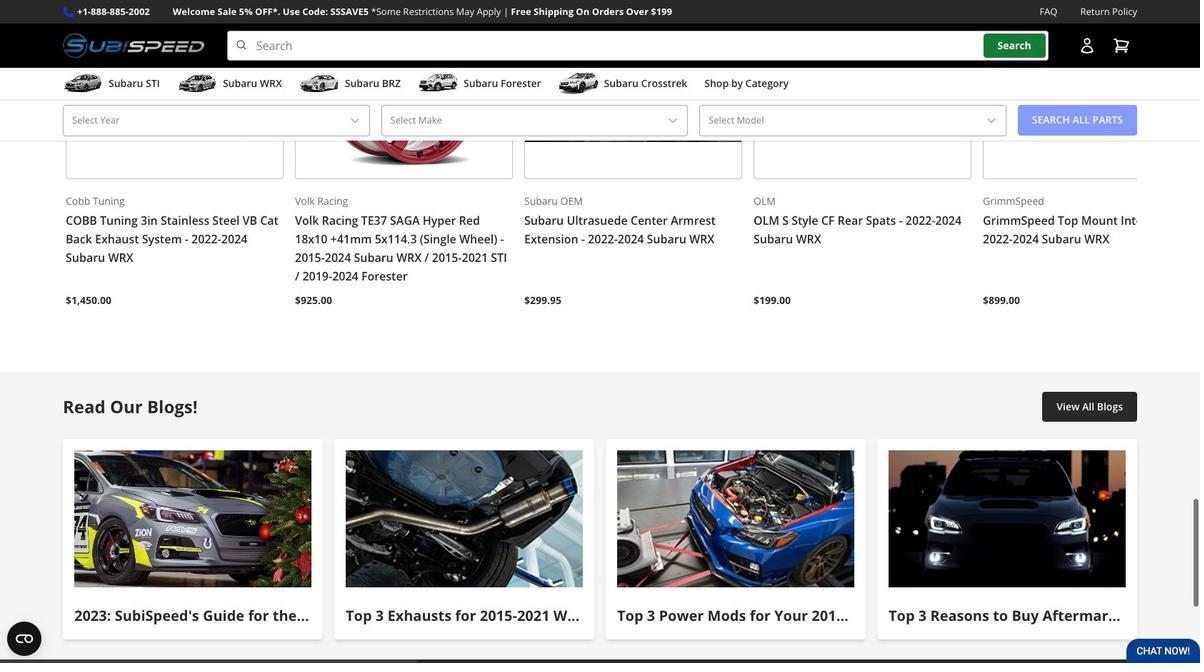 Task type: vqa. For each thing, say whether or not it's contained in the screenshot.
POLICY on the top right
no



Task type: locate. For each thing, give the bounding box(es) containing it.
select make image
[[668, 115, 679, 126]]

cob516100 cobb tuning 3in stainless steel vb cat back exhaust system 22+ subaru wrx, image
[[66, 0, 284, 179]]

a subaru brz thumbnail image image
[[299, 73, 339, 94]]

select model image
[[986, 115, 997, 126]]

wrx/sti exhaust image
[[346, 451, 583, 588]]

grm113049 grimmspeed top mount intercooler 2022+ subaru wrx, image
[[983, 0, 1201, 179]]

subj2010vc001 subaru ultrasuede center armrest extension - 2022+ subaru wrx, image
[[525, 0, 743, 179]]

subispeed logo image
[[63, 31, 204, 61]]

a subaru forester thumbnail image image
[[418, 73, 458, 94]]

vlkwvdgy41ehr volk te37 saga hyper red 18x10 +41 - 2015+ wrx / 2015+ stix4, image
[[295, 0, 513, 179]]

olmb.47011.1 olm s style carbon fiber rear spats - 2022+ subaru wrx, image
[[754, 0, 972, 179]]



Task type: describe. For each thing, give the bounding box(es) containing it.
a subaru wrx thumbnail image image
[[177, 73, 217, 94]]

Select Model button
[[700, 105, 1007, 136]]

Select Year button
[[63, 105, 370, 136]]

wrx/sti engine bay image
[[617, 451, 855, 588]]

a subaru sti thumbnail image image
[[63, 73, 103, 94]]

wrx/sti interior image
[[74, 451, 312, 588]]

search input field
[[227, 31, 1049, 61]]

button image
[[1079, 37, 1096, 54]]

Select Make button
[[381, 105, 688, 136]]

a subaru crosstrek thumbnail image image
[[559, 73, 599, 94]]

select year image
[[349, 115, 361, 126]]

wrx/sti aftermarket light image
[[889, 451, 1126, 588]]

open widget image
[[7, 622, 41, 657]]



